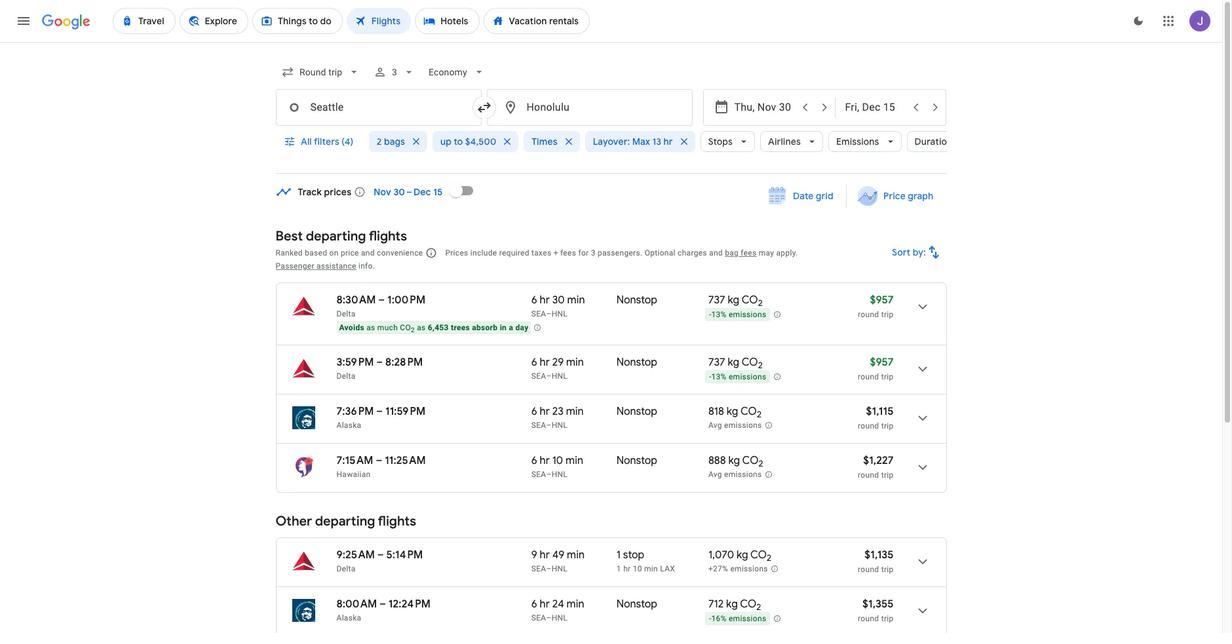Task type: describe. For each thing, give the bounding box(es) containing it.
737 for 6 hr 30 min
[[709, 294, 726, 307]]

leaves seattle-tacoma international airport at 9:25 am on thursday, november 30 and arrives at daniel k. inouye international airport at 5:14 pm on thursday, november 30. element
[[337, 549, 423, 562]]

layover: max 13 hr
[[593, 136, 673, 148]]

other
[[276, 513, 312, 530]]

737 for 6 hr 29 min
[[709, 356, 726, 369]]

23
[[552, 405, 564, 418]]

$1,135 round trip
[[858, 549, 894, 574]]

co for 6 hr 10 min
[[743, 454, 759, 467]]

1 and from the left
[[361, 248, 375, 258]]

2 for 6 hr 23 min
[[757, 409, 762, 420]]

8:00 am
[[337, 598, 377, 611]]

leaves seattle-tacoma international airport at 3:59 pm on thursday, november 30 and arrives at daniel k. inouye international airport at 8:28 pm on thursday, november 30. element
[[337, 356, 423, 369]]

6 for 6 hr 29 min
[[532, 356, 538, 369]]

2 for 9 hr 49 min
[[767, 553, 772, 564]]

hnl for 49
[[552, 565, 568, 574]]

hr for 6 hr 30 min
[[540, 294, 550, 307]]

leaves seattle-tacoma international airport at 8:00 am on thursday, november 30 and arrives at daniel k. inouye international airport at 12:24 pm on thursday, november 30. element
[[337, 598, 431, 611]]

min inside 1 stop 1 hr 10 min lax
[[645, 565, 658, 574]]

main content containing best departing flights
[[276, 175, 947, 633]]

stop
[[623, 549, 645, 562]]

flight details. leaves seattle-tacoma international airport at 7:15 am on thursday, november 30 and arrives at daniel k. inouye international airport at 11:25 am on thursday, november 30. image
[[907, 452, 939, 483]]

818
[[709, 405, 724, 418]]

min for 6 hr 29 min
[[566, 356, 584, 369]]

6,453
[[428, 323, 449, 332]]

required
[[499, 248, 530, 258]]

hr for 6 hr 24 min
[[540, 598, 550, 611]]

up to $4,500 button
[[433, 126, 519, 157]]

9:25 am – 5:14 pm delta
[[337, 549, 423, 574]]

leaves seattle-tacoma international airport at 7:15 am on thursday, november 30 and arrives at daniel k. inouye international airport at 11:25 am on thursday, november 30. element
[[337, 454, 426, 467]]

1135 US dollars text field
[[865, 549, 894, 562]]

all
[[301, 136, 312, 148]]

flight details. leaves seattle-tacoma international airport at 9:25 am on thursday, november 30 and arrives at daniel k. inouye international airport at 5:14 pm on thursday, november 30. image
[[907, 546, 939, 578]]

max
[[632, 136, 650, 148]]

-16% emissions
[[709, 614, 767, 624]]

$957 for 6 hr 29 min
[[870, 356, 894, 369]]

round for 6 hr 10 min
[[858, 471, 880, 480]]

based
[[305, 248, 327, 258]]

emissions up 818 kg co 2 at right bottom
[[729, 373, 767, 382]]

up to $4,500
[[441, 136, 497, 148]]

(4)
[[341, 136, 353, 148]]

and inside prices include required taxes + fees for 3 passengers. optional charges and bag fees may apply. passenger assistance
[[709, 248, 723, 258]]

flight details. leaves seattle-tacoma international airport at 7:36 pm on thursday, november 30 and arrives at daniel k. inouye international airport at 11:59 pm on thursday, november 30. image
[[907, 403, 939, 434]]

co for 6 hr 23 min
[[741, 405, 757, 418]]

1115 US dollars text field
[[866, 405, 894, 418]]

bag fees button
[[725, 248, 757, 258]]

airlines
[[768, 136, 801, 148]]

+27% emissions
[[709, 565, 768, 574]]

date grid
[[793, 190, 834, 202]]

7:36 pm
[[337, 405, 374, 418]]

– inside 7:15 am – 11:25 am hawaiian
[[376, 454, 382, 467]]

hr inside 1 stop 1 hr 10 min lax
[[624, 565, 631, 574]]

by:
[[913, 247, 926, 258]]

for
[[579, 248, 589, 258]]

delta for 9:25 am
[[337, 565, 356, 574]]

hr inside popup button
[[664, 136, 673, 148]]

avg for 818
[[709, 421, 722, 430]]

stops button
[[701, 126, 755, 157]]

sea for 6 hr 23 min
[[532, 421, 546, 430]]

$1,115 round trip
[[858, 405, 894, 431]]

passengers.
[[598, 248, 643, 258]]

$1,227 round trip
[[858, 454, 894, 480]]

convenience
[[377, 248, 423, 258]]

nonstop flight. element for 6 hr 10 min
[[617, 454, 658, 469]]

all filters (4)
[[301, 136, 353, 148]]

$1,355
[[863, 598, 894, 611]]

graph
[[908, 190, 934, 202]]

hr for 6 hr 10 min
[[540, 454, 550, 467]]

round for 6 hr 29 min
[[858, 372, 880, 382]]

date grid button
[[759, 184, 844, 208]]

avoids as much co2 as 6453 trees absorb in a day. learn more about this calculation. image
[[534, 324, 542, 332]]

1227 US dollars text field
[[864, 454, 894, 467]]

kg for 6 hr 24 min
[[727, 598, 738, 611]]

hnl for 23
[[552, 421, 568, 430]]

times button
[[524, 126, 580, 157]]

hawaiian
[[337, 470, 371, 479]]

track prices
[[298, 186, 352, 198]]

kg for 6 hr 30 min
[[728, 294, 740, 307]]

$957 round trip for 6 hr 29 min
[[858, 356, 894, 382]]

737 kg co 2 for 6 hr 30 min
[[709, 294, 763, 309]]

layover: max 13 hr button
[[585, 126, 695, 157]]

prices include required taxes + fees for 3 passengers. optional charges and bag fees may apply. passenger assistance
[[276, 248, 798, 271]]

– inside 9:25 am – 5:14 pm delta
[[378, 549, 384, 562]]

avg emissions for 818
[[709, 421, 762, 430]]

$957 round trip for 6 hr 30 min
[[858, 294, 894, 319]]

1:00 pm
[[388, 294, 426, 307]]

8:00 am – 12:24 pm alaska
[[337, 598, 431, 623]]

trip for 6 hr 30 min
[[882, 310, 894, 319]]

leaves seattle-tacoma international airport at 8:30 am on thursday, november 30 and arrives at daniel k. inouye international airport at 1:00 pm on thursday, november 30. element
[[337, 294, 426, 307]]

flight details. leaves seattle-tacoma international airport at 8:30 am on thursday, november 30 and arrives at daniel k. inouye international airport at 1:00 pm on thursday, november 30. image
[[907, 291, 939, 323]]

6 for 6 hr 10 min
[[532, 454, 538, 467]]

min for 6 hr 24 min
[[567, 598, 585, 611]]

sort by:
[[892, 247, 926, 258]]

to
[[454, 136, 463, 148]]

airlines button
[[761, 126, 824, 157]]

Departure time: 7:36 PM. text field
[[337, 405, 374, 418]]

3:59 pm – 8:28 pm delta
[[337, 356, 423, 381]]

1 stop flight. element
[[617, 549, 645, 564]]

1 as from the left
[[367, 323, 375, 332]]

track
[[298, 186, 322, 198]]

3 button
[[368, 56, 421, 88]]

trip for 9 hr 49 min
[[882, 565, 894, 574]]

1,070
[[709, 549, 734, 562]]

hnl for 29
[[552, 372, 568, 381]]

avoids as much co 2 as 6,453 trees absorb in a day
[[339, 323, 529, 334]]

11:25 am
[[385, 454, 426, 467]]

bags
[[384, 136, 405, 148]]

date
[[793, 190, 814, 202]]

ranked based on price and convenience
[[276, 248, 423, 258]]

2 for 6 hr 30 min
[[758, 298, 763, 309]]

on
[[329, 248, 339, 258]]

absorb
[[472, 323, 498, 332]]

13% for 6 hr 30 min
[[712, 310, 727, 319]]

co inside avoids as much co 2 as 6,453 trees absorb in a day
[[400, 323, 411, 332]]

ranked
[[276, 248, 303, 258]]

888 kg co 2
[[709, 454, 764, 470]]

– inside 6 hr 30 min sea – hnl
[[546, 309, 552, 319]]

957 US dollars text field
[[870, 356, 894, 369]]

30 – dec
[[394, 186, 431, 198]]

min for 6 hr 10 min
[[566, 454, 584, 467]]

-13% emissions for 6 hr 29 min
[[709, 373, 767, 382]]

a
[[509, 323, 513, 332]]

13
[[653, 136, 662, 148]]

8:28 pm
[[386, 356, 423, 369]]

10 inside 1 stop 1 hr 10 min lax
[[633, 565, 642, 574]]

total duration 6 hr 24 min. element
[[532, 598, 617, 613]]

$4,500
[[465, 136, 497, 148]]

min for 9 hr 49 min
[[567, 549, 585, 562]]

6 hr 30 min sea – hnl
[[532, 294, 585, 319]]

712 kg co 2
[[709, 598, 761, 613]]

6 for 6 hr 24 min
[[532, 598, 538, 611]]

7:36 pm – 11:59 pm alaska
[[337, 405, 426, 430]]

– inside the 6 hr 23 min sea – hnl
[[546, 421, 552, 430]]

1355 US dollars text field
[[863, 598, 894, 611]]

co for 9 hr 49 min
[[751, 549, 767, 562]]

2 inside avoids as much co 2 as 6,453 trees absorb in a day
[[411, 327, 415, 334]]

+
[[554, 248, 558, 258]]

nonstop for 6 hr 24 min
[[617, 598, 658, 611]]

alaska for 8:00 am
[[337, 614, 362, 623]]

day
[[516, 323, 529, 332]]

6 for 6 hr 30 min
[[532, 294, 538, 307]]

2 inside 2 bags popup button
[[377, 136, 382, 148]]

grid
[[816, 190, 834, 202]]

trip for 6 hr 24 min
[[882, 614, 894, 624]]

$1,355 round trip
[[858, 598, 894, 624]]

apply.
[[777, 248, 798, 258]]

– inside 3:59 pm – 8:28 pm delta
[[377, 356, 383, 369]]

2 bags
[[377, 136, 405, 148]]

all filters (4) button
[[276, 126, 364, 157]]

bag
[[725, 248, 739, 258]]

main menu image
[[16, 13, 31, 29]]

nov
[[374, 186, 391, 198]]

sea for 6 hr 30 min
[[532, 309, 546, 319]]

1 1 from the top
[[617, 549, 621, 562]]

layover (1 of 1) is a 1 hr 10 min layover at los angeles international airport in los angeles. element
[[617, 564, 702, 574]]



Task type: vqa. For each thing, say whether or not it's contained in the screenshot.
min
yes



Task type: locate. For each thing, give the bounding box(es) containing it.
10 down the 6 hr 23 min sea – hnl
[[552, 454, 563, 467]]

hnl
[[552, 309, 568, 319], [552, 372, 568, 381], [552, 421, 568, 430], [552, 470, 568, 479], [552, 565, 568, 574], [552, 614, 568, 623]]

leaves seattle-tacoma international airport at 7:36 pm on thursday, november 30 and arrives at daniel k. inouye international airport at 11:59 pm on thursday, november 30. element
[[337, 405, 426, 418]]

1 vertical spatial $957
[[870, 356, 894, 369]]

– right the 7:15 am
[[376, 454, 382, 467]]

min right 29
[[566, 356, 584, 369]]

1 left stop
[[617, 549, 621, 562]]

hr inside 6 hr 29 min sea – hnl
[[540, 356, 550, 369]]

1 horizontal spatial 10
[[633, 565, 642, 574]]

co inside the '888 kg co 2'
[[743, 454, 759, 467]]

1 sea from the top
[[532, 309, 546, 319]]

6 trip from the top
[[882, 614, 894, 624]]

9:25 am
[[337, 549, 375, 562]]

2 - from the top
[[709, 373, 712, 382]]

sea inside 6 hr 24 min sea – hnl
[[532, 614, 546, 623]]

5 6 from the top
[[532, 598, 538, 611]]

nonstop flight. element for 6 hr 24 min
[[617, 598, 658, 613]]

round for 6 hr 30 min
[[858, 310, 880, 319]]

delta down 3:59 pm
[[337, 372, 356, 381]]

1 vertical spatial 737 kg co 2
[[709, 356, 763, 371]]

in
[[500, 323, 507, 332]]

1 avg emissions from the top
[[709, 421, 762, 430]]

11:59 pm
[[386, 405, 426, 418]]

1 trip from the top
[[882, 310, 894, 319]]

kg right "888"
[[729, 454, 740, 467]]

kg for 6 hr 10 min
[[729, 454, 740, 467]]

round down $957 text box
[[858, 372, 880, 382]]

sea inside the 6 hr 23 min sea – hnl
[[532, 421, 546, 430]]

sort
[[892, 247, 911, 258]]

hr for 9 hr 49 min
[[540, 549, 550, 562]]

hr right 9
[[540, 549, 550, 562]]

total duration 9 hr 49 min. element
[[532, 549, 617, 564]]

0 horizontal spatial fees
[[561, 248, 576, 258]]

1 nonstop from the top
[[617, 294, 658, 307]]

Departure text field
[[735, 90, 795, 125]]

1 - from the top
[[709, 310, 712, 319]]

avg emissions down 818 kg co 2 at right bottom
[[709, 421, 762, 430]]

min inside 9 hr 49 min sea – hnl
[[567, 549, 585, 562]]

sea inside 6 hr 10 min sea – hnl
[[532, 470, 546, 479]]

2 right much
[[411, 327, 415, 334]]

737 kg co 2 down "bag"
[[709, 294, 763, 309]]

$1,115
[[866, 405, 894, 418]]

avg emissions
[[709, 421, 762, 430], [709, 470, 762, 479]]

alaska inside 8:00 am – 12:24 pm alaska
[[337, 614, 362, 623]]

1 737 kg co 2 from the top
[[709, 294, 763, 309]]

737 up 818
[[709, 356, 726, 369]]

Return text field
[[845, 90, 906, 125]]

8:30 am
[[337, 294, 376, 307]]

5 trip from the top
[[882, 565, 894, 574]]

kg inside 712 kg co 2
[[727, 598, 738, 611]]

sort by: button
[[887, 237, 947, 268]]

$957
[[870, 294, 894, 307], [870, 356, 894, 369]]

price graph
[[884, 190, 934, 202]]

1 vertical spatial 1
[[617, 565, 621, 574]]

10 down stop
[[633, 565, 642, 574]]

delta inside 3:59 pm – 8:28 pm delta
[[337, 372, 356, 381]]

nonstop flight. element for 6 hr 23 min
[[617, 405, 658, 420]]

kg up 818 kg co 2 at right bottom
[[728, 356, 740, 369]]

round inside $1,115 round trip
[[858, 422, 880, 431]]

4 nonstop from the top
[[617, 454, 658, 467]]

kg for 6 hr 29 min
[[728, 356, 740, 369]]

– right departure time: 7:36 pm. text field
[[377, 405, 383, 418]]

0 vertical spatial -
[[709, 310, 712, 319]]

7:15 am – 11:25 am hawaiian
[[337, 454, 426, 479]]

hr inside 9 hr 49 min sea – hnl
[[540, 549, 550, 562]]

trip inside $1,355 round trip
[[882, 614, 894, 624]]

1 alaska from the top
[[337, 421, 362, 430]]

avg for 888
[[709, 470, 722, 479]]

emissions down the '888 kg co 2'
[[725, 470, 762, 479]]

818 kg co 2
[[709, 405, 762, 420]]

$957 left flight details. leaves seattle-tacoma international airport at 3:59 pm on thursday, november 30 and arrives at daniel k. inouye international airport at 8:28 pm on thursday, november 30. 'image'
[[870, 356, 894, 369]]

2 hnl from the top
[[552, 372, 568, 381]]

as left 6,453 at the left of the page
[[417, 323, 426, 332]]

filters
[[314, 136, 339, 148]]

13%
[[712, 310, 727, 319], [712, 373, 727, 382]]

round for 6 hr 24 min
[[858, 614, 880, 624]]

kg inside 1,070 kg co 2
[[737, 549, 749, 562]]

6 inside 6 hr 29 min sea – hnl
[[532, 356, 538, 369]]

– inside 8:00 am – 12:24 pm alaska
[[380, 598, 386, 611]]

3
[[392, 67, 397, 77], [591, 248, 596, 258]]

hnl inside the 6 hr 23 min sea – hnl
[[552, 421, 568, 430]]

hr right 13
[[664, 136, 673, 148]]

– inside 6 hr 24 min sea – hnl
[[546, 614, 552, 623]]

1 6 from the top
[[532, 294, 538, 307]]

avg down 818
[[709, 421, 722, 430]]

emissions
[[729, 310, 767, 319], [729, 373, 767, 382], [725, 421, 762, 430], [725, 470, 762, 479], [731, 565, 768, 574], [729, 614, 767, 624]]

2 737 from the top
[[709, 356, 726, 369]]

delta for 8:30 am
[[337, 309, 356, 319]]

737 kg co 2 for 6 hr 29 min
[[709, 356, 763, 371]]

3 inside prices include required taxes + fees for 3 passengers. optional charges and bag fees may apply. passenger assistance
[[591, 248, 596, 258]]

hnl inside 6 hr 24 min sea – hnl
[[552, 614, 568, 623]]

2 inside 712 kg co 2
[[757, 602, 761, 613]]

hnl for 10
[[552, 470, 568, 479]]

1 vertical spatial -13% emissions
[[709, 373, 767, 382]]

find the best price region
[[276, 175, 947, 218]]

best
[[276, 228, 303, 245]]

3 nonstop flight. element from the top
[[617, 405, 658, 420]]

departing
[[306, 228, 366, 245], [315, 513, 375, 530]]

passenger
[[276, 262, 315, 271]]

flights for other departing flights
[[378, 513, 416, 530]]

0 vertical spatial 13%
[[712, 310, 727, 319]]

hnl down 49
[[552, 565, 568, 574]]

6 hnl from the top
[[552, 614, 568, 623]]

co for 6 hr 30 min
[[742, 294, 758, 307]]

4 sea from the top
[[532, 470, 546, 479]]

2 left bags
[[377, 136, 382, 148]]

2 for 6 hr 29 min
[[758, 360, 763, 371]]

include
[[471, 248, 497, 258]]

kg up '+27% emissions'
[[737, 549, 749, 562]]

min
[[568, 294, 585, 307], [566, 356, 584, 369], [566, 405, 584, 418], [566, 454, 584, 467], [567, 549, 585, 562], [645, 565, 658, 574], [567, 598, 585, 611]]

0 vertical spatial -13% emissions
[[709, 310, 767, 319]]

round for 6 hr 23 min
[[858, 422, 880, 431]]

nonstop for 6 hr 10 min
[[617, 454, 658, 467]]

flights for best departing flights
[[369, 228, 407, 245]]

trip down $1,135
[[882, 565, 894, 574]]

co right much
[[400, 323, 411, 332]]

co for 6 hr 24 min
[[740, 598, 757, 611]]

5 nonstop from the top
[[617, 598, 658, 611]]

alaska down the 7:36 pm
[[337, 421, 362, 430]]

hr for 6 hr 29 min
[[540, 356, 550, 369]]

– inside 9 hr 49 min sea – hnl
[[546, 565, 552, 574]]

hnl for 24
[[552, 614, 568, 623]]

$957 left flight details. leaves seattle-tacoma international airport at 8:30 am on thursday, november 30 and arrives at daniel k. inouye international airport at 1:00 pm on thursday, november 30. icon
[[870, 294, 894, 307]]

2 right "888"
[[759, 458, 764, 470]]

trip inside $1,227 round trip
[[882, 471, 894, 480]]

1 avg from the top
[[709, 421, 722, 430]]

0 vertical spatial $957
[[870, 294, 894, 307]]

trip down $957 text box
[[882, 372, 894, 382]]

– right 8:00 am
[[380, 598, 386, 611]]

swap origin and destination. image
[[476, 100, 492, 115]]

2 round from the top
[[858, 372, 880, 382]]

hnl down 30
[[552, 309, 568, 319]]

trip down $1,115 text field
[[882, 422, 894, 431]]

as left much
[[367, 323, 375, 332]]

30
[[552, 294, 565, 307]]

8:30 am – 1:00 pm delta
[[337, 294, 426, 319]]

7:15 am
[[337, 454, 373, 467]]

0 vertical spatial avg emissions
[[709, 421, 762, 430]]

0 vertical spatial departing
[[306, 228, 366, 245]]

1 vertical spatial flights
[[378, 513, 416, 530]]

2 alaska from the top
[[337, 614, 362, 623]]

2 up '+27% emissions'
[[767, 553, 772, 564]]

avg down "888"
[[709, 470, 722, 479]]

delta down the 9:25 am text field
[[337, 565, 356, 574]]

sea for 6 hr 24 min
[[532, 614, 546, 623]]

2 nonstop flight. element from the top
[[617, 356, 658, 371]]

sea down total duration 6 hr 29 min. element
[[532, 372, 546, 381]]

sea up avoids as much co2 as 6453 trees absorb in a day. learn more about this calculation. 'icon'
[[532, 309, 546, 319]]

10 inside 6 hr 10 min sea – hnl
[[552, 454, 563, 467]]

3 - from the top
[[709, 614, 712, 624]]

5:14 pm
[[387, 549, 423, 562]]

learn more about ranking image
[[426, 247, 438, 259]]

hr
[[664, 136, 673, 148], [540, 294, 550, 307], [540, 356, 550, 369], [540, 405, 550, 418], [540, 454, 550, 467], [540, 549, 550, 562], [624, 565, 631, 574], [540, 598, 550, 611]]

-13% emissions for 6 hr 30 min
[[709, 310, 767, 319]]

alaska down the 8:00 am text box
[[337, 614, 362, 623]]

13% for 6 hr 29 min
[[712, 373, 727, 382]]

3 delta from the top
[[337, 565, 356, 574]]

Arrival time: 1:00 PM. text field
[[388, 294, 426, 307]]

3 trip from the top
[[882, 422, 894, 431]]

sea inside 9 hr 49 min sea – hnl
[[532, 565, 546, 574]]

co right 818
[[741, 405, 757, 418]]

co inside 712 kg co 2
[[740, 598, 757, 611]]

1,070 kg co 2
[[709, 549, 772, 564]]

1 vertical spatial 737
[[709, 356, 726, 369]]

0 horizontal spatial 3
[[392, 67, 397, 77]]

total duration 6 hr 30 min. element
[[532, 294, 617, 309]]

min inside 6 hr 10 min sea – hnl
[[566, 454, 584, 467]]

1 vertical spatial 10
[[633, 565, 642, 574]]

round inside $1,227 round trip
[[858, 471, 880, 480]]

Departure time: 7:15 AM. text field
[[337, 454, 373, 467]]

round down $957 text field
[[858, 310, 880, 319]]

1 vertical spatial delta
[[337, 372, 356, 381]]

1 delta from the top
[[337, 309, 356, 319]]

3 sea from the top
[[532, 421, 546, 430]]

– down total duration 9 hr 49 min. element
[[546, 565, 552, 574]]

departing for best
[[306, 228, 366, 245]]

0 horizontal spatial as
[[367, 323, 375, 332]]

sea for 9 hr 49 min
[[532, 565, 546, 574]]

sea down total duration 6 hr 23 min. element
[[532, 421, 546, 430]]

trip inside $1,115 round trip
[[882, 422, 894, 431]]

0 horizontal spatial 10
[[552, 454, 563, 467]]

1 vertical spatial departing
[[315, 513, 375, 530]]

6
[[532, 294, 538, 307], [532, 356, 538, 369], [532, 405, 538, 418], [532, 454, 538, 467], [532, 598, 538, 611]]

co up -16% emissions
[[740, 598, 757, 611]]

flight details. leaves seattle-tacoma international airport at 3:59 pm on thursday, november 30 and arrives at daniel k. inouye international airport at 8:28 pm on thursday, november 30. image
[[907, 353, 939, 385]]

712
[[709, 598, 724, 611]]

Arrival time: 8:28 PM. text field
[[386, 356, 423, 369]]

co inside 818 kg co 2
[[741, 405, 757, 418]]

layover:
[[593, 136, 630, 148]]

total duration 6 hr 10 min. element
[[532, 454, 617, 469]]

round inside $1,135 round trip
[[858, 565, 880, 574]]

co for 6 hr 29 min
[[742, 356, 758, 369]]

alaska
[[337, 421, 362, 430], [337, 614, 362, 623]]

hnl inside 6 hr 29 min sea – hnl
[[552, 372, 568, 381]]

stops
[[709, 136, 733, 148]]

hnl inside 9 hr 49 min sea – hnl
[[552, 565, 568, 574]]

delta
[[337, 309, 356, 319], [337, 372, 356, 381], [337, 565, 356, 574]]

sea down total duration 6 hr 24 min. 'element'
[[532, 614, 546, 623]]

co inside 1,070 kg co 2
[[751, 549, 767, 562]]

fees
[[561, 248, 576, 258], [741, 248, 757, 258]]

None field
[[276, 60, 366, 84], [423, 60, 491, 84], [276, 60, 366, 84], [423, 60, 491, 84]]

$957 round trip up $1,115 text field
[[858, 356, 894, 382]]

min left lax
[[645, 565, 658, 574]]

assistance
[[317, 262, 356, 271]]

3 round from the top
[[858, 422, 880, 431]]

hr left 24
[[540, 598, 550, 611]]

None text field
[[276, 89, 482, 126], [487, 89, 693, 126], [276, 89, 482, 126], [487, 89, 693, 126]]

737 kg co 2 up 818 kg co 2 at right bottom
[[709, 356, 763, 371]]

trees
[[451, 323, 470, 332]]

nonstop flight. element for 6 hr 29 min
[[617, 356, 658, 371]]

Departure time: 8:30 AM. text field
[[337, 294, 376, 307]]

888
[[709, 454, 726, 467]]

6 left 24
[[532, 598, 538, 611]]

– inside '7:36 pm – 11:59 pm alaska'
[[377, 405, 383, 418]]

1 fees from the left
[[561, 248, 576, 258]]

trip down $1,355 text field
[[882, 614, 894, 624]]

0 vertical spatial flights
[[369, 228, 407, 245]]

kg right 818
[[727, 405, 739, 418]]

6 for 6 hr 23 min
[[532, 405, 538, 418]]

1 horizontal spatial 3
[[591, 248, 596, 258]]

sea inside 6 hr 29 min sea – hnl
[[532, 372, 546, 381]]

duration
[[915, 136, 953, 148]]

departing up on
[[306, 228, 366, 245]]

2 13% from the top
[[712, 373, 727, 382]]

kg
[[728, 294, 740, 307], [728, 356, 740, 369], [727, 405, 739, 418], [729, 454, 740, 467], [737, 549, 749, 562], [727, 598, 738, 611]]

$957 round trip left flight details. leaves seattle-tacoma international airport at 8:30 am on thursday, november 30 and arrives at daniel k. inouye international airport at 1:00 pm on thursday, november 30. icon
[[858, 294, 894, 319]]

2 -13% emissions from the top
[[709, 373, 767, 382]]

0 vertical spatial 3
[[392, 67, 397, 77]]

trip down $1,227
[[882, 471, 894, 480]]

round down $1,115 text field
[[858, 422, 880, 431]]

min down the 6 hr 23 min sea – hnl
[[566, 454, 584, 467]]

2 $957 round trip from the top
[[858, 356, 894, 382]]

2 6 from the top
[[532, 356, 538, 369]]

3 6 from the top
[[532, 405, 538, 418]]

min for 6 hr 30 min
[[568, 294, 585, 307]]

1 $957 from the top
[[870, 294, 894, 307]]

lax
[[660, 565, 675, 574]]

total duration 6 hr 29 min. element
[[532, 356, 617, 371]]

$1,135
[[865, 549, 894, 562]]

1 vertical spatial avg emissions
[[709, 470, 762, 479]]

3 inside popup button
[[392, 67, 397, 77]]

kg inside the '888 kg co 2'
[[729, 454, 740, 467]]

kg for 9 hr 49 min
[[737, 549, 749, 562]]

0 vertical spatial $957 round trip
[[858, 294, 894, 319]]

sea for 6 hr 29 min
[[532, 372, 546, 381]]

4 round from the top
[[858, 471, 880, 480]]

6 hr 10 min sea – hnl
[[532, 454, 584, 479]]

2 trip from the top
[[882, 372, 894, 382]]

2 for 6 hr 10 min
[[759, 458, 764, 470]]

alaska for 7:36 pm
[[337, 421, 362, 430]]

6 inside 6 hr 30 min sea – hnl
[[532, 294, 538, 307]]

– left 1:00 pm text field
[[379, 294, 385, 307]]

best departing flights
[[276, 228, 407, 245]]

Arrival time: 5:14 PM. text field
[[387, 549, 423, 562]]

3:59 pm
[[337, 356, 374, 369]]

round down $1,135
[[858, 565, 880, 574]]

2 inside 1,070 kg co 2
[[767, 553, 772, 564]]

- for 6 hr 24 min
[[709, 614, 712, 624]]

nonstop for 6 hr 30 min
[[617, 294, 658, 307]]

1 horizontal spatial and
[[709, 248, 723, 258]]

2 avg from the top
[[709, 470, 722, 479]]

2 vertical spatial -
[[709, 614, 712, 624]]

2 up 818 kg co 2 at right bottom
[[758, 360, 763, 371]]

hnl for 30
[[552, 309, 568, 319]]

learn more about tracked prices image
[[354, 186, 366, 198]]

0 horizontal spatial and
[[361, 248, 375, 258]]

emissions down 1,070 kg co 2
[[731, 565, 768, 574]]

sea down total duration 6 hr 10 min. element
[[532, 470, 546, 479]]

1
[[617, 549, 621, 562], [617, 565, 621, 574]]

main content
[[276, 175, 947, 633]]

0 vertical spatial 737 kg co 2
[[709, 294, 763, 309]]

co down bag fees 'button'
[[742, 294, 758, 307]]

2 sea from the top
[[532, 372, 546, 381]]

delta inside 9:25 am – 5:14 pm delta
[[337, 565, 356, 574]]

0 vertical spatial avg
[[709, 421, 722, 430]]

passenger assistance button
[[276, 262, 356, 271]]

1 round from the top
[[858, 310, 880, 319]]

min right 30
[[568, 294, 585, 307]]

– inside 6 hr 29 min sea – hnl
[[546, 372, 552, 381]]

24
[[552, 598, 564, 611]]

0 vertical spatial delta
[[337, 309, 356, 319]]

sea inside 6 hr 30 min sea – hnl
[[532, 309, 546, 319]]

4 6 from the top
[[532, 454, 538, 467]]

2 down may
[[758, 298, 763, 309]]

nov 30 – dec 15
[[374, 186, 443, 198]]

5 hnl from the top
[[552, 565, 568, 574]]

hr inside 6 hr 10 min sea – hnl
[[540, 454, 550, 467]]

hnl down total duration 6 hr 10 min. element
[[552, 470, 568, 479]]

2 vertical spatial delta
[[337, 565, 356, 574]]

0 vertical spatial 1
[[617, 549, 621, 562]]

fees right "bag"
[[741, 248, 757, 258]]

round down $1,355 text field
[[858, 614, 880, 624]]

1 vertical spatial 3
[[591, 248, 596, 258]]

– inside 8:30 am – 1:00 pm delta
[[379, 294, 385, 307]]

$957 for 6 hr 30 min
[[870, 294, 894, 307]]

Arrival time: 11:25 AM. text field
[[385, 454, 426, 467]]

5 nonstop flight. element from the top
[[617, 598, 658, 613]]

round for 9 hr 49 min
[[858, 565, 880, 574]]

avg emissions for 888
[[709, 470, 762, 479]]

9 hr 49 min sea – hnl
[[532, 549, 585, 574]]

2 nonstop from the top
[[617, 356, 658, 369]]

emissions down 818 kg co 2 at right bottom
[[725, 421, 762, 430]]

2 up -16% emissions
[[757, 602, 761, 613]]

trip for 6 hr 23 min
[[882, 422, 894, 431]]

-13% emissions down bag fees 'button'
[[709, 310, 767, 319]]

round inside $1,355 round trip
[[858, 614, 880, 624]]

15
[[434, 186, 443, 198]]

total duration 6 hr 23 min. element
[[532, 405, 617, 420]]

4 trip from the top
[[882, 471, 894, 480]]

6 inside 6 hr 10 min sea – hnl
[[532, 454, 538, 467]]

9
[[532, 549, 538, 562]]

nonstop for 6 hr 23 min
[[617, 405, 658, 418]]

2 delta from the top
[[337, 372, 356, 381]]

6 left 30
[[532, 294, 538, 307]]

– down "total duration 6 hr 30 min." element
[[546, 309, 552, 319]]

1 horizontal spatial fees
[[741, 248, 757, 258]]

2 inside the '888 kg co 2'
[[759, 458, 764, 470]]

min inside 6 hr 24 min sea – hnl
[[567, 598, 585, 611]]

1 -13% emissions from the top
[[709, 310, 767, 319]]

Arrival time: 12:24 PM. text field
[[389, 598, 431, 611]]

and left "bag"
[[709, 248, 723, 258]]

change appearance image
[[1123, 5, 1155, 37]]

6 left 23
[[532, 405, 538, 418]]

departing for other
[[315, 513, 375, 530]]

trip
[[882, 310, 894, 319], [882, 372, 894, 382], [882, 422, 894, 431], [882, 471, 894, 480], [882, 565, 894, 574], [882, 614, 894, 624]]

min inside 6 hr 29 min sea – hnl
[[566, 356, 584, 369]]

none search field containing all filters (4)
[[276, 56, 975, 174]]

0 vertical spatial 737
[[709, 294, 726, 307]]

2 737 kg co 2 from the top
[[709, 356, 763, 371]]

emissions down bag fees 'button'
[[729, 310, 767, 319]]

hnl down 24
[[552, 614, 568, 623]]

hnl inside 6 hr 30 min sea – hnl
[[552, 309, 568, 319]]

hr for 6 hr 23 min
[[540, 405, 550, 418]]

1 vertical spatial 13%
[[712, 373, 727, 382]]

fees right +
[[561, 248, 576, 258]]

12:24 pm
[[389, 598, 431, 611]]

hnl down 23
[[552, 421, 568, 430]]

- for 6 hr 29 min
[[709, 373, 712, 382]]

1 13% from the top
[[712, 310, 727, 319]]

kg for 6 hr 23 min
[[727, 405, 739, 418]]

Departure time: 3:59 PM. text field
[[337, 356, 374, 369]]

3 hnl from the top
[[552, 421, 568, 430]]

6 inside 6 hr 24 min sea – hnl
[[532, 598, 538, 611]]

2 $957 from the top
[[870, 356, 894, 369]]

13% down "bag"
[[712, 310, 727, 319]]

delta up the avoids
[[337, 309, 356, 319]]

trip inside $1,135 round trip
[[882, 565, 894, 574]]

– down total duration 6 hr 10 min. element
[[546, 470, 552, 479]]

loading results progress bar
[[0, 42, 1223, 45]]

4 hnl from the top
[[552, 470, 568, 479]]

- for 6 hr 30 min
[[709, 310, 712, 319]]

hr left 23
[[540, 405, 550, 418]]

prices
[[324, 186, 352, 198]]

6 round from the top
[[858, 614, 880, 624]]

delta for 3:59 pm
[[337, 372, 356, 381]]

trip down $957 text field
[[882, 310, 894, 319]]

957 US dollars text field
[[870, 294, 894, 307]]

1 $957 round trip from the top
[[858, 294, 894, 319]]

1 stop 1 hr 10 min lax
[[617, 549, 675, 574]]

2 1 from the top
[[617, 565, 621, 574]]

nonstop for 6 hr 29 min
[[617, 356, 658, 369]]

– down total duration 6 hr 24 min. 'element'
[[546, 614, 552, 623]]

kg inside 818 kg co 2
[[727, 405, 739, 418]]

1 nonstop flight. element from the top
[[617, 294, 658, 309]]

1 hnl from the top
[[552, 309, 568, 319]]

co up '+27% emissions'
[[751, 549, 767, 562]]

3 nonstop from the top
[[617, 405, 658, 418]]

and right the price
[[361, 248, 375, 258]]

hr inside the 6 hr 23 min sea – hnl
[[540, 405, 550, 418]]

5 round from the top
[[858, 565, 880, 574]]

13% up 818
[[712, 373, 727, 382]]

min right 24
[[567, 598, 585, 611]]

emissions down 712 kg co 2
[[729, 614, 767, 624]]

hr down the 6 hr 23 min sea – hnl
[[540, 454, 550, 467]]

4 nonstop flight. element from the top
[[617, 454, 658, 469]]

optional
[[645, 248, 676, 258]]

and
[[361, 248, 375, 258], [709, 248, 723, 258]]

Arrival time: 11:59 PM. text field
[[386, 405, 426, 418]]

5 sea from the top
[[532, 565, 546, 574]]

avg
[[709, 421, 722, 430], [709, 470, 722, 479]]

trip for 6 hr 10 min
[[882, 471, 894, 480]]

nonstop flight. element
[[617, 294, 658, 309], [617, 356, 658, 371], [617, 405, 658, 420], [617, 454, 658, 469], [617, 598, 658, 613]]

– right 3:59 pm
[[377, 356, 383, 369]]

2 as from the left
[[417, 323, 426, 332]]

$1,227
[[864, 454, 894, 467]]

times
[[532, 136, 558, 148]]

Departure time: 9:25 AM. text field
[[337, 549, 375, 562]]

duration button
[[907, 126, 975, 157]]

6 inside the 6 hr 23 min sea – hnl
[[532, 405, 538, 418]]

may
[[759, 248, 775, 258]]

up
[[441, 136, 452, 148]]

1 down 1 stop flight. element
[[617, 565, 621, 574]]

1 vertical spatial -
[[709, 373, 712, 382]]

-13% emissions up 818 kg co 2 at right bottom
[[709, 373, 767, 382]]

hnl inside 6 hr 10 min sea – hnl
[[552, 470, 568, 479]]

emissions
[[837, 136, 880, 148]]

2 for 6 hr 24 min
[[757, 602, 761, 613]]

1 737 from the top
[[709, 294, 726, 307]]

hr left 29
[[540, 356, 550, 369]]

flight details. leaves seattle-tacoma international airport at 8:00 am on thursday, november 30 and arrives at daniel k. inouye international airport at 12:24 pm on thursday, november 30. image
[[907, 595, 939, 627]]

co right "888"
[[743, 454, 759, 467]]

None search field
[[276, 56, 975, 174]]

2 right 818
[[757, 409, 762, 420]]

2 and from the left
[[709, 248, 723, 258]]

price
[[884, 190, 906, 202]]

flights
[[369, 228, 407, 245], [378, 513, 416, 530]]

alaska inside '7:36 pm – 11:59 pm alaska'
[[337, 421, 362, 430]]

1 vertical spatial alaska
[[337, 614, 362, 623]]

1 vertical spatial avg
[[709, 470, 722, 479]]

1 horizontal spatial as
[[417, 323, 426, 332]]

49
[[552, 549, 565, 562]]

– inside 6 hr 10 min sea – hnl
[[546, 470, 552, 479]]

co
[[742, 294, 758, 307], [400, 323, 411, 332], [742, 356, 758, 369], [741, 405, 757, 418], [743, 454, 759, 467], [751, 549, 767, 562], [740, 598, 757, 611]]

min right 23
[[566, 405, 584, 418]]

Departure time: 8:00 AM. text field
[[337, 598, 377, 611]]

min inside 6 hr 30 min sea – hnl
[[568, 294, 585, 307]]

2 fees from the left
[[741, 248, 757, 258]]

1 vertical spatial $957 round trip
[[858, 356, 894, 382]]

6 sea from the top
[[532, 614, 546, 623]]

2 inside 818 kg co 2
[[757, 409, 762, 420]]

min inside the 6 hr 23 min sea – hnl
[[566, 405, 584, 418]]

nonstop flight. element for 6 hr 30 min
[[617, 294, 658, 309]]

delta inside 8:30 am – 1:00 pm delta
[[337, 309, 356, 319]]

trip for 6 hr 29 min
[[882, 372, 894, 382]]

hr inside 6 hr 30 min sea – hnl
[[540, 294, 550, 307]]

min for 6 hr 23 min
[[566, 405, 584, 418]]

737
[[709, 294, 726, 307], [709, 356, 726, 369]]

29
[[552, 356, 564, 369]]

hr inside 6 hr 24 min sea – hnl
[[540, 598, 550, 611]]

co up 818 kg co 2 at right bottom
[[742, 356, 758, 369]]

2 avg emissions from the top
[[709, 470, 762, 479]]

0 vertical spatial 10
[[552, 454, 563, 467]]

sea for 6 hr 10 min
[[532, 470, 546, 479]]

0 vertical spatial alaska
[[337, 421, 362, 430]]



